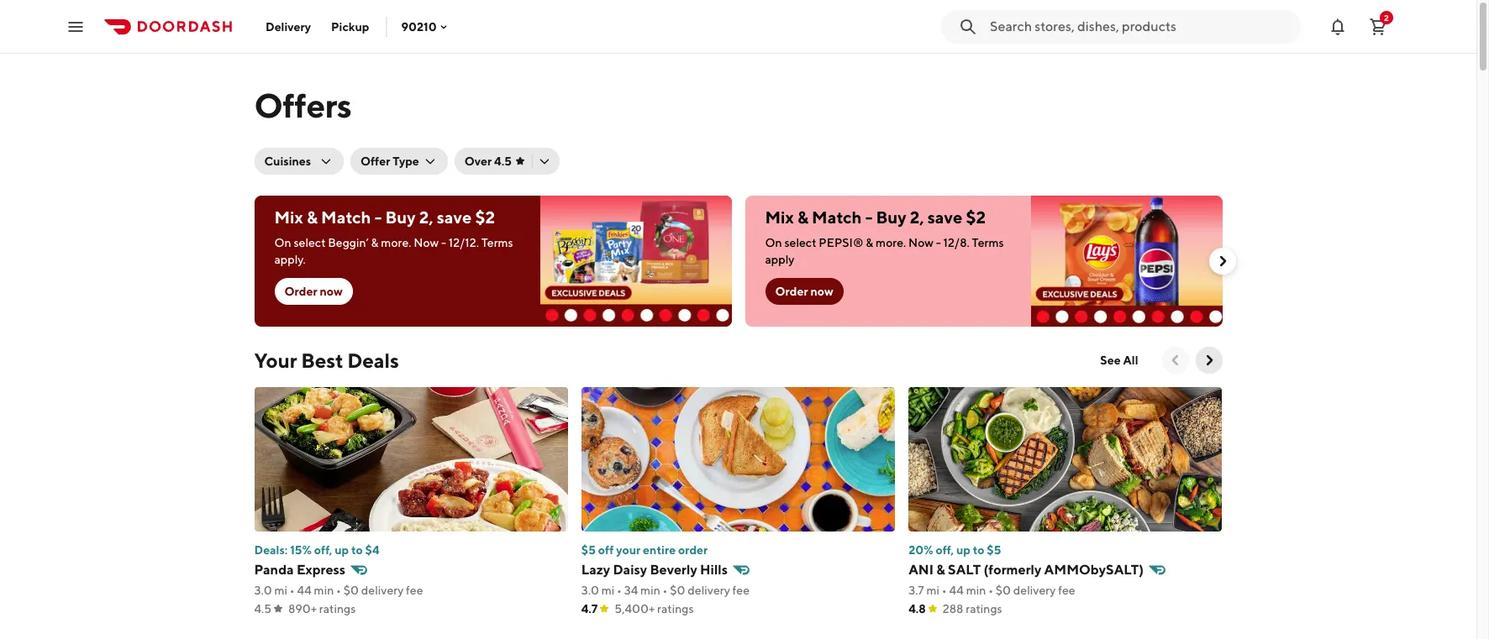 Task type: vqa. For each thing, say whether or not it's contained in the screenshot.


Task type: locate. For each thing, give the bounding box(es) containing it.
2 $2 from the left
[[966, 208, 986, 227]]

order now button
[[274, 278, 353, 305], [765, 278, 844, 305]]

• up '5,400+ ratings'
[[663, 584, 668, 598]]

1 horizontal spatial order now button
[[765, 278, 844, 305]]

1 2, from the left
[[419, 208, 433, 227]]

1 horizontal spatial min
[[641, 584, 661, 598]]

ratings
[[319, 603, 356, 616], [657, 603, 694, 616], [966, 603, 1003, 616]]

mi
[[274, 584, 287, 598], [602, 584, 615, 598], [927, 584, 940, 598]]

3.0 mi • 34 min • $0 delivery fee
[[582, 584, 750, 598]]

2 $5 from the left
[[987, 544, 1002, 557]]

1 on from the left
[[274, 236, 291, 250]]

your best deals link
[[254, 347, 399, 374]]

• up 890+ ratings
[[336, 584, 341, 598]]

1 horizontal spatial 44
[[950, 584, 964, 598]]

fee
[[406, 584, 423, 598], [733, 584, 750, 598], [1059, 584, 1076, 598]]

type
[[393, 155, 419, 168]]

best
[[301, 349, 343, 372]]

2 horizontal spatial fee
[[1059, 584, 1076, 598]]

2 terms from the left
[[972, 236, 1004, 250]]

now inside on select pepsi® & more. now - 12/8. terms apply
[[909, 236, 934, 250]]

delivery down $4
[[361, 584, 404, 598]]

• up 890+
[[290, 584, 295, 598]]

now left 12/8.
[[909, 236, 934, 250]]

ratings down 3.7 mi • 44 min • $0 delivery fee on the right bottom of the page
[[966, 603, 1003, 616]]

$2 up 12/8.
[[966, 208, 986, 227]]

0 horizontal spatial now
[[414, 236, 439, 250]]

1 now from the left
[[320, 285, 343, 298]]

more. right pepsi®
[[876, 236, 906, 250]]

terms for on select pepsi® & more. now - 12/8. terms apply
[[972, 236, 1004, 250]]

2 up from the left
[[957, 544, 971, 557]]

buy for beggin'
[[385, 208, 416, 227]]

$4
[[365, 544, 380, 557]]

delivery
[[361, 584, 404, 598], [688, 584, 730, 598], [1014, 584, 1056, 598]]

4.5
[[494, 155, 512, 168], [254, 603, 272, 616]]

44 for express
[[297, 584, 312, 598]]

apply
[[765, 253, 795, 266]]

2 delivery from the left
[[688, 584, 730, 598]]

1 $0 from the left
[[344, 584, 359, 598]]

1 horizontal spatial on
[[765, 236, 782, 250]]

now down pepsi®
[[811, 285, 834, 298]]

1 match from the left
[[321, 208, 371, 227]]

3.0 for panda express
[[254, 584, 272, 598]]

1 44 from the left
[[297, 584, 312, 598]]

order for apply.
[[285, 285, 317, 298]]

save for 12/12.
[[437, 208, 472, 227]]

ani & salt (formerly ammobysalt)
[[909, 562, 1144, 578]]

$2
[[475, 208, 495, 227], [966, 208, 986, 227]]

2 horizontal spatial mi
[[927, 584, 940, 598]]

0 horizontal spatial 3.0
[[254, 584, 272, 598]]

44 for &
[[950, 584, 964, 598]]

2 horizontal spatial min
[[966, 584, 986, 598]]

1 order from the left
[[285, 285, 317, 298]]

mi for panda
[[274, 584, 287, 598]]

select inside on select pepsi® & more. now - 12/8. terms apply
[[785, 236, 817, 250]]

1 horizontal spatial mi
[[602, 584, 615, 598]]

previous button of carousel image
[[1167, 352, 1184, 369]]

2 mi from the left
[[602, 584, 615, 598]]

0 horizontal spatial up
[[335, 544, 349, 557]]

mi left 34
[[602, 584, 615, 598]]

order down the 'apply'
[[775, 285, 808, 298]]

0 horizontal spatial off,
[[314, 544, 332, 557]]

fee for panda express
[[406, 584, 423, 598]]

1 horizontal spatial $0
[[670, 584, 686, 598]]

offer type
[[361, 155, 419, 168]]

now left '12/12.'
[[414, 236, 439, 250]]

mi right 3.7
[[927, 584, 940, 598]]

1 horizontal spatial now
[[909, 236, 934, 250]]

2 order now from the left
[[775, 285, 834, 298]]

off, up the express
[[314, 544, 332, 557]]

on up "apply."
[[274, 236, 291, 250]]

match up pepsi®
[[812, 208, 862, 227]]

1 buy from the left
[[385, 208, 416, 227]]

0 horizontal spatial order
[[285, 285, 317, 298]]

all
[[1124, 354, 1139, 367]]

ani
[[909, 562, 934, 578]]

1 mix from the left
[[274, 208, 303, 227]]

now down beggin'
[[320, 285, 343, 298]]

- inside on select pepsi® & more. now - 12/8. terms apply
[[936, 236, 941, 250]]

order now down the 'apply'
[[775, 285, 834, 298]]

mi for ani
[[927, 584, 940, 598]]

4.5 inside button
[[494, 155, 512, 168]]

now inside 'on select beggin' & more. now - 12/12. terms apply.'
[[414, 236, 439, 250]]

12/8.
[[944, 236, 970, 250]]

more. inside 'on select beggin' & more. now - 12/12. terms apply.'
[[381, 236, 411, 250]]

off
[[598, 544, 614, 557]]

1 horizontal spatial 3.0
[[582, 584, 599, 598]]

$2 for 12/12.
[[475, 208, 495, 227]]

$0
[[344, 584, 359, 598], [670, 584, 686, 598], [996, 584, 1011, 598]]

2,
[[419, 208, 433, 227], [910, 208, 924, 227]]

1 now from the left
[[414, 236, 439, 250]]

1 horizontal spatial more.
[[876, 236, 906, 250]]

0 horizontal spatial mi
[[274, 584, 287, 598]]

2 order from the left
[[775, 285, 808, 298]]

0 horizontal spatial mix & match - buy 2, save $2
[[274, 208, 495, 227]]

on inside 'on select beggin' & more. now - 12/12. terms apply.'
[[274, 236, 291, 250]]

4.5 left 890+
[[254, 603, 272, 616]]

0 horizontal spatial min
[[314, 584, 334, 598]]

2 now from the left
[[909, 236, 934, 250]]

select for apply.
[[294, 236, 326, 250]]

• up 288
[[942, 584, 947, 598]]

terms right 12/8.
[[972, 236, 1004, 250]]

$0 for express
[[344, 584, 359, 598]]

min up 288 ratings
[[966, 584, 986, 598]]

2 44 from the left
[[950, 584, 964, 598]]

2 horizontal spatial $0
[[996, 584, 1011, 598]]

90210 button
[[401, 20, 450, 33]]

pickup
[[331, 20, 369, 33]]

2, up 'on select beggin' & more. now - 12/12. terms apply.'
[[419, 208, 433, 227]]

off,
[[314, 544, 332, 557], [936, 544, 954, 557]]

0 horizontal spatial terms
[[481, 236, 513, 250]]

0 horizontal spatial $2
[[475, 208, 495, 227]]

2 $0 from the left
[[670, 584, 686, 598]]

-
[[375, 208, 382, 227], [866, 208, 873, 227], [441, 236, 446, 250], [936, 236, 941, 250]]

2
[[1385, 12, 1390, 22]]

$0 down (formerly
[[996, 584, 1011, 598]]

1 horizontal spatial ratings
[[657, 603, 694, 616]]

1 horizontal spatial terms
[[972, 236, 1004, 250]]

1 terms from the left
[[481, 236, 513, 250]]

- inside 'on select beggin' & more. now - 12/12. terms apply.'
[[441, 236, 446, 250]]

order
[[285, 285, 317, 298], [775, 285, 808, 298]]

0 horizontal spatial match
[[321, 208, 371, 227]]

3 items, open order cart image
[[1369, 16, 1389, 37]]

$5 up (formerly
[[987, 544, 1002, 557]]

0 horizontal spatial 4.5
[[254, 603, 272, 616]]

up up the express
[[335, 544, 349, 557]]

now for 12/8.
[[909, 236, 934, 250]]

ratings for express
[[319, 603, 356, 616]]

0 horizontal spatial ratings
[[319, 603, 356, 616]]

3 fee from the left
[[1059, 584, 1076, 598]]

3.7 mi • 44 min • $0 delivery fee
[[909, 584, 1076, 598]]

2 horizontal spatial ratings
[[966, 603, 1003, 616]]

min for daisy
[[641, 584, 661, 598]]

lazy
[[582, 562, 610, 578]]

1 horizontal spatial save
[[928, 208, 963, 227]]

3.0 up 4.7
[[582, 584, 599, 598]]

3 min from the left
[[966, 584, 986, 598]]

2 min from the left
[[641, 584, 661, 598]]

up up salt
[[957, 544, 971, 557]]

daisy
[[613, 562, 647, 578]]

1 horizontal spatial to
[[973, 544, 985, 557]]

more.
[[381, 236, 411, 250], [876, 236, 906, 250]]

0 vertical spatial 4.5
[[494, 155, 512, 168]]

match for beggin'
[[321, 208, 371, 227]]

mi for lazy
[[602, 584, 615, 598]]

order now button down the 'apply'
[[765, 278, 844, 305]]

delivery for express
[[361, 584, 404, 598]]

2 2, from the left
[[910, 208, 924, 227]]

to
[[351, 544, 363, 557], [973, 544, 985, 557]]

2 now from the left
[[811, 285, 834, 298]]

mix & match - buy 2, save $2 for pepsi®
[[765, 208, 986, 227]]

2 save from the left
[[928, 208, 963, 227]]

3 ratings from the left
[[966, 603, 1003, 616]]

1 to from the left
[[351, 544, 363, 557]]

min up 890+ ratings
[[314, 584, 334, 598]]

1 horizontal spatial $5
[[987, 544, 1002, 557]]

more. right beggin'
[[381, 236, 411, 250]]

0 horizontal spatial mix
[[274, 208, 303, 227]]

0 horizontal spatial now
[[320, 285, 343, 298]]

3.0 down panda
[[254, 584, 272, 598]]

0 horizontal spatial more.
[[381, 236, 411, 250]]

1 horizontal spatial $2
[[966, 208, 986, 227]]

2 ratings from the left
[[657, 603, 694, 616]]

0 horizontal spatial save
[[437, 208, 472, 227]]

3 delivery from the left
[[1014, 584, 1056, 598]]

1 horizontal spatial 2,
[[910, 208, 924, 227]]

1 mi from the left
[[274, 584, 287, 598]]

2 to from the left
[[973, 544, 985, 557]]

$5
[[582, 544, 596, 557], [987, 544, 1002, 557]]

deals
[[347, 349, 399, 372]]

more. for beggin'
[[381, 236, 411, 250]]

mix up the 'apply'
[[765, 208, 794, 227]]

3 mi from the left
[[927, 584, 940, 598]]

0 horizontal spatial $0
[[344, 584, 359, 598]]

1 horizontal spatial match
[[812, 208, 862, 227]]

1 delivery from the left
[[361, 584, 404, 598]]

match up beggin'
[[321, 208, 371, 227]]

3 $0 from the left
[[996, 584, 1011, 598]]

express
[[297, 562, 346, 578]]

Store search: begin typing to search for stores available on DoorDash text field
[[990, 17, 1291, 36]]

1 horizontal spatial buy
[[876, 208, 907, 227]]

2 • from the left
[[336, 584, 341, 598]]

now
[[414, 236, 439, 250], [909, 236, 934, 250]]

2 on from the left
[[765, 236, 782, 250]]

select up the 'apply'
[[785, 236, 817, 250]]

on up the 'apply'
[[765, 236, 782, 250]]

0 horizontal spatial select
[[294, 236, 326, 250]]

• left 34
[[617, 584, 622, 598]]

6 • from the left
[[989, 584, 994, 598]]

1 min from the left
[[314, 584, 334, 598]]

cuisines button
[[254, 148, 344, 175]]

$2 for 12/8.
[[966, 208, 986, 227]]

890+ ratings
[[288, 603, 356, 616]]

0 horizontal spatial buy
[[385, 208, 416, 227]]

on
[[274, 236, 291, 250], [765, 236, 782, 250]]

288 ratings
[[943, 603, 1003, 616]]

entire
[[643, 544, 676, 557]]

0 horizontal spatial to
[[351, 544, 363, 557]]

$0 up 890+ ratings
[[344, 584, 359, 598]]

select inside 'on select beggin' & more. now - 12/12. terms apply.'
[[294, 236, 326, 250]]

min up '5,400+ ratings'
[[641, 584, 661, 598]]

up
[[335, 544, 349, 557], [957, 544, 971, 557]]

mi down panda
[[274, 584, 287, 598]]

select up "apply."
[[294, 236, 326, 250]]

1 horizontal spatial order now
[[775, 285, 834, 298]]

mix
[[274, 208, 303, 227], [765, 208, 794, 227]]

select
[[294, 236, 326, 250], [785, 236, 817, 250]]

0 horizontal spatial order now
[[285, 285, 343, 298]]

5,400+ ratings
[[615, 603, 694, 616]]

ratings down 3.0 mi • 34 min • $0 delivery fee
[[657, 603, 694, 616]]

1 more. from the left
[[381, 236, 411, 250]]

to left $4
[[351, 544, 363, 557]]

0 horizontal spatial 44
[[297, 584, 312, 598]]

•
[[290, 584, 295, 598], [336, 584, 341, 598], [617, 584, 622, 598], [663, 584, 668, 598], [942, 584, 947, 598], [989, 584, 994, 598]]

0 horizontal spatial order now button
[[274, 278, 353, 305]]

1 3.0 from the left
[[254, 584, 272, 598]]

1 up from the left
[[335, 544, 349, 557]]

notification bell image
[[1328, 16, 1348, 37]]

1 save from the left
[[437, 208, 472, 227]]

3.0 for lazy daisy beverly hills
[[582, 584, 599, 598]]

1 horizontal spatial order
[[775, 285, 808, 298]]

2 select from the left
[[785, 236, 817, 250]]

- left 12/8.
[[936, 236, 941, 250]]

buy up on select pepsi® & more. now - 12/8. terms apply
[[876, 208, 907, 227]]

delivery
[[266, 20, 311, 33]]

44 up 288
[[950, 584, 964, 598]]

order now down "apply."
[[285, 285, 343, 298]]

delivery down 'hills' on the left bottom of the page
[[688, 584, 730, 598]]

2 match from the left
[[812, 208, 862, 227]]

now for apply.
[[320, 285, 343, 298]]

terms right '12/12.'
[[481, 236, 513, 250]]

1 mix & match - buy 2, save $2 from the left
[[274, 208, 495, 227]]

order now button for apply
[[765, 278, 844, 305]]

on for on select beggin' & more. now - 12/12. terms apply.
[[274, 236, 291, 250]]

20%
[[909, 544, 934, 557]]

next button of carousel image
[[1214, 253, 1231, 270], [1201, 352, 1218, 369]]

44 up 890+
[[297, 584, 312, 598]]

$2 up '12/12.'
[[475, 208, 495, 227]]

save up 12/8.
[[928, 208, 963, 227]]

mix & match - buy 2, save $2 for beggin'
[[274, 208, 495, 227]]

& inside 'on select beggin' & more. now - 12/12. terms apply.'
[[371, 236, 379, 250]]

1 fee from the left
[[406, 584, 423, 598]]

1 horizontal spatial mix & match - buy 2, save $2
[[765, 208, 986, 227]]

3.0
[[254, 584, 272, 598], [582, 584, 599, 598]]

on inside on select pepsi® & more. now - 12/8. terms apply
[[765, 236, 782, 250]]

buy up 'on select beggin' & more. now - 12/12. terms apply.'
[[385, 208, 416, 227]]

5 • from the left
[[942, 584, 947, 598]]

mix for on select pepsi® & more. now - 12/8. terms apply
[[765, 208, 794, 227]]

order down "apply."
[[285, 285, 317, 298]]

order now button down "apply."
[[274, 278, 353, 305]]

ratings down 3.0 mi • 44 min • $0 delivery fee
[[319, 603, 356, 616]]

1 horizontal spatial off,
[[936, 544, 954, 557]]

2 mix from the left
[[765, 208, 794, 227]]

order now
[[285, 285, 343, 298], [775, 285, 834, 298]]

mix up "apply."
[[274, 208, 303, 227]]

4.5 right over
[[494, 155, 512, 168]]

&
[[307, 208, 318, 227], [798, 208, 809, 227], [371, 236, 379, 250], [866, 236, 874, 250], [937, 562, 946, 578]]

mix & match - buy 2, save $2
[[274, 208, 495, 227], [765, 208, 986, 227]]

1 select from the left
[[294, 236, 326, 250]]

2 buy from the left
[[876, 208, 907, 227]]

order now for apply.
[[285, 285, 343, 298]]

now
[[320, 285, 343, 298], [811, 285, 834, 298]]

mix & match - buy 2, save $2 up 'on select beggin' & more. now - 12/12. terms apply.'
[[274, 208, 495, 227]]

mix & match - buy 2, save $2 up on select pepsi® & more. now - 12/8. terms apply
[[765, 208, 986, 227]]

save
[[437, 208, 472, 227], [928, 208, 963, 227]]

2 3.0 from the left
[[582, 584, 599, 598]]

min
[[314, 584, 334, 598], [641, 584, 661, 598], [966, 584, 986, 598]]

1 vertical spatial 4.5
[[254, 603, 272, 616]]

0 horizontal spatial delivery
[[361, 584, 404, 598]]

more. inside on select pepsi® & more. now - 12/8. terms apply
[[876, 236, 906, 250]]

1 horizontal spatial mix
[[765, 208, 794, 227]]

• up 288 ratings
[[989, 584, 994, 598]]

1 horizontal spatial now
[[811, 285, 834, 298]]

- left '12/12.'
[[441, 236, 446, 250]]

1 order now button from the left
[[274, 278, 353, 305]]

0 horizontal spatial $5
[[582, 544, 596, 557]]

0 horizontal spatial fee
[[406, 584, 423, 598]]

1 horizontal spatial fee
[[733, 584, 750, 598]]

over 4.5 button
[[455, 148, 560, 175]]

1 order now from the left
[[285, 285, 343, 298]]

hills
[[700, 562, 728, 578]]

terms inside 'on select beggin' & more. now - 12/12. terms apply.'
[[481, 236, 513, 250]]

20% off, up to $5
[[909, 544, 1002, 557]]

1 horizontal spatial select
[[785, 236, 817, 250]]

terms
[[481, 236, 513, 250], [972, 236, 1004, 250]]

2 horizontal spatial delivery
[[1014, 584, 1056, 598]]

$5 left off on the left of the page
[[582, 544, 596, 557]]

ratings for &
[[966, 603, 1003, 616]]

min for &
[[966, 584, 986, 598]]

your best deals
[[254, 349, 399, 372]]

terms inside on select pepsi® & more. now - 12/8. terms apply
[[972, 236, 1004, 250]]

1 $2 from the left
[[475, 208, 495, 227]]

delivery down ani & salt (formerly ammobysalt)
[[1014, 584, 1056, 598]]

1 horizontal spatial delivery
[[688, 584, 730, 598]]

2 fee from the left
[[733, 584, 750, 598]]

2, up on select pepsi® & more. now - 12/8. terms apply
[[910, 208, 924, 227]]

match
[[321, 208, 371, 227], [812, 208, 862, 227]]

pickup button
[[321, 13, 379, 40]]

2 mix & match - buy 2, save $2 from the left
[[765, 208, 986, 227]]

288
[[943, 603, 964, 616]]

to up salt
[[973, 544, 985, 557]]

mix for on select beggin' & more. now - 12/12. terms apply.
[[274, 208, 303, 227]]

offers
[[254, 86, 352, 125]]

panda
[[254, 562, 294, 578]]

on for on select pepsi® & more. now - 12/8. terms apply
[[765, 236, 782, 250]]

1 ratings from the left
[[319, 603, 356, 616]]

1 horizontal spatial up
[[957, 544, 971, 557]]

1 horizontal spatial 4.5
[[494, 155, 512, 168]]

off, right 20%
[[936, 544, 954, 557]]

0 horizontal spatial 2,
[[419, 208, 433, 227]]

90210
[[401, 20, 437, 33]]

offer type button
[[350, 148, 448, 175]]

$0 down beverly
[[670, 584, 686, 598]]

save up '12/12.'
[[437, 208, 472, 227]]

2 order now button from the left
[[765, 278, 844, 305]]

your
[[254, 349, 297, 372]]

0 horizontal spatial on
[[274, 236, 291, 250]]

2 more. from the left
[[876, 236, 906, 250]]

2, for 12/12.
[[419, 208, 433, 227]]



Task type: describe. For each thing, give the bounding box(es) containing it.
order for apply
[[775, 285, 808, 298]]

order now for apply
[[775, 285, 834, 298]]

5,400+
[[615, 603, 655, 616]]

- up on select pepsi® & more. now - 12/8. terms apply
[[866, 208, 873, 227]]

1 $5 from the left
[[582, 544, 596, 557]]

salt
[[948, 562, 981, 578]]

order
[[678, 544, 708, 557]]

1 vertical spatial next button of carousel image
[[1201, 352, 1218, 369]]

4 • from the left
[[663, 584, 668, 598]]

ammobysalt)
[[1045, 562, 1144, 578]]

buy for pepsi®
[[876, 208, 907, 227]]

3.7
[[909, 584, 924, 598]]

fee for ani & salt (formerly ammobysalt)
[[1059, 584, 1076, 598]]

3.0 mi • 44 min • $0 delivery fee
[[254, 584, 423, 598]]

0 vertical spatial next button of carousel image
[[1214, 253, 1231, 270]]

4.8
[[909, 603, 926, 616]]

save for 12/8.
[[928, 208, 963, 227]]

2 button
[[1362, 10, 1395, 43]]

pepsi®
[[819, 236, 864, 250]]

select for apply
[[785, 236, 817, 250]]

- up 'on select beggin' & more. now - 12/12. terms apply.'
[[375, 208, 382, 227]]

deals:
[[254, 544, 288, 557]]

over
[[465, 155, 492, 168]]

over 4.5
[[465, 155, 512, 168]]

deals: 15% off, up to $4
[[254, 544, 380, 557]]

(formerly
[[984, 562, 1042, 578]]

your
[[616, 544, 641, 557]]

$0 for daisy
[[670, 584, 686, 598]]

beverly
[[650, 562, 698, 578]]

1 • from the left
[[290, 584, 295, 598]]

34
[[624, 584, 638, 598]]

offer
[[361, 155, 390, 168]]

2, for 12/8.
[[910, 208, 924, 227]]

fee for lazy daisy beverly hills
[[733, 584, 750, 598]]

delivery for daisy
[[688, 584, 730, 598]]

12/12.
[[449, 236, 479, 250]]

3 • from the left
[[617, 584, 622, 598]]

delivery button
[[256, 13, 321, 40]]

more. for pepsi®
[[876, 236, 906, 250]]

panda express
[[254, 562, 346, 578]]

see
[[1101, 354, 1121, 367]]

order now button for apply.
[[274, 278, 353, 305]]

1 off, from the left
[[314, 544, 332, 557]]

see all
[[1101, 354, 1139, 367]]

min for express
[[314, 584, 334, 598]]

890+
[[288, 603, 317, 616]]

$0 for &
[[996, 584, 1011, 598]]

4.7
[[582, 603, 598, 616]]

apply.
[[274, 253, 306, 266]]

on select beggin' & more. now - 12/12. terms apply.
[[274, 236, 513, 266]]

open menu image
[[66, 16, 86, 37]]

now for apply
[[811, 285, 834, 298]]

now for 12/12.
[[414, 236, 439, 250]]

terms for on select beggin' & more. now - 12/12. terms apply.
[[481, 236, 513, 250]]

match for pepsi®
[[812, 208, 862, 227]]

on select pepsi® & more. now - 12/8. terms apply
[[765, 236, 1004, 266]]

$5 off your entire order
[[582, 544, 708, 557]]

lazy daisy beverly hills
[[582, 562, 728, 578]]

& inside on select pepsi® & more. now - 12/8. terms apply
[[866, 236, 874, 250]]

15%
[[290, 544, 312, 557]]

2 off, from the left
[[936, 544, 954, 557]]

beggin'
[[328, 236, 369, 250]]

see all link
[[1091, 347, 1149, 374]]

ratings for daisy
[[657, 603, 694, 616]]

delivery for &
[[1014, 584, 1056, 598]]

cuisines
[[264, 155, 311, 168]]



